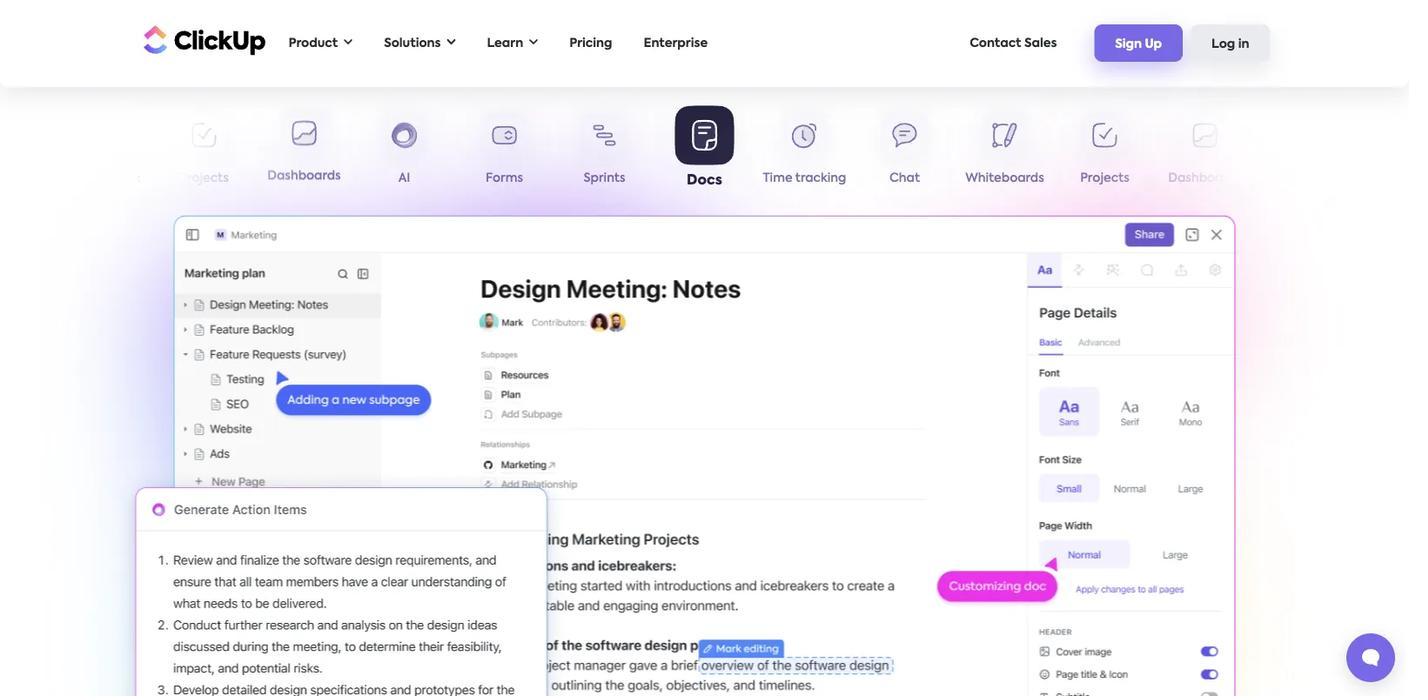 Task type: vqa. For each thing, say whether or not it's contained in the screenshot.
the Learn dropdown button
yes



Task type: locate. For each thing, give the bounding box(es) containing it.
0 horizontal spatial projects button
[[154, 111, 254, 192]]

2 projects from the left
[[1080, 172, 1130, 185]]

1 horizontal spatial projects
[[1080, 172, 1130, 185]]

up
[[1145, 38, 1162, 50]]

docs image
[[173, 216, 1236, 696], [113, 467, 570, 696]]

tracking
[[795, 172, 846, 185]]

log in
[[1212, 38, 1250, 50]]

time tracking
[[763, 172, 846, 185]]

time
[[763, 172, 793, 185]]

1 horizontal spatial dashboards button
[[1155, 111, 1255, 192]]

learn button
[[478, 25, 547, 61]]

pricing
[[569, 37, 612, 49]]

solutions
[[384, 37, 441, 49]]

1 horizontal spatial whiteboards
[[966, 172, 1044, 185]]

2 whiteboards from the left
[[966, 172, 1044, 185]]

1 projects from the left
[[179, 172, 229, 185]]

docs button
[[655, 105, 755, 192]]

projects
[[179, 172, 229, 185], [1080, 172, 1130, 185]]

whiteboards
[[65, 172, 143, 185], [966, 172, 1044, 185]]

sign up
[[1115, 38, 1162, 50]]

sales
[[1024, 37, 1057, 49]]

dashboards for the leftmost dashboards button
[[267, 172, 341, 184]]

chat
[[890, 172, 920, 185]]

projects for 2nd projects button from the right
[[179, 172, 229, 185]]

learn
[[487, 37, 523, 49]]

0 horizontal spatial whiteboards button
[[54, 111, 154, 192]]

1 projects button from the left
[[154, 111, 254, 192]]

0 horizontal spatial projects
[[179, 172, 229, 185]]

2 projects button from the left
[[1055, 111, 1155, 192]]

log in link
[[1191, 25, 1270, 62]]

1 horizontal spatial dashboards
[[1168, 172, 1242, 185]]

log
[[1212, 38, 1235, 50]]

ai
[[398, 172, 410, 185]]

whiteboards button
[[54, 111, 154, 192], [955, 111, 1055, 192]]

ai button
[[354, 111, 454, 192]]

sign up button
[[1094, 25, 1183, 62]]

solutions button
[[375, 25, 464, 61]]

docs
[[687, 173, 722, 187]]

0 horizontal spatial whiteboards
[[65, 172, 143, 185]]

1 horizontal spatial projects button
[[1055, 111, 1155, 192]]

projects button
[[154, 111, 254, 192], [1055, 111, 1155, 192]]

product button
[[280, 25, 361, 61]]

0 horizontal spatial dashboards button
[[254, 111, 354, 191]]

forms button
[[454, 111, 554, 192]]

1 horizontal spatial whiteboards button
[[955, 111, 1055, 192]]

dashboards
[[267, 172, 341, 184], [1168, 172, 1242, 185]]

dashboards button
[[254, 111, 354, 191], [1155, 111, 1255, 192]]

forms
[[486, 172, 523, 185]]

sprints button
[[554, 111, 655, 192]]

pricing link
[[561, 25, 621, 61]]

0 horizontal spatial dashboards
[[267, 172, 341, 184]]



Task type: describe. For each thing, give the bounding box(es) containing it.
product
[[289, 37, 338, 49]]

enterprise link
[[635, 25, 717, 61]]

sprints
[[584, 172, 625, 185]]

1 whiteboards button from the left
[[54, 111, 154, 192]]

time tracking button
[[755, 111, 855, 192]]

2 whiteboards button from the left
[[955, 111, 1055, 192]]

chat button
[[855, 111, 955, 192]]

contact
[[970, 37, 1021, 49]]

contact sales
[[970, 37, 1057, 49]]

in
[[1238, 38, 1250, 50]]

enterprise
[[644, 37, 708, 49]]

dashboards for rightmost dashboards button
[[1168, 172, 1242, 185]]

clickup image
[[139, 23, 266, 56]]

contact sales link
[[961, 25, 1066, 61]]

sign
[[1115, 38, 1142, 50]]

projects for second projects button from left
[[1080, 172, 1130, 185]]

1 whiteboards from the left
[[65, 172, 143, 185]]



